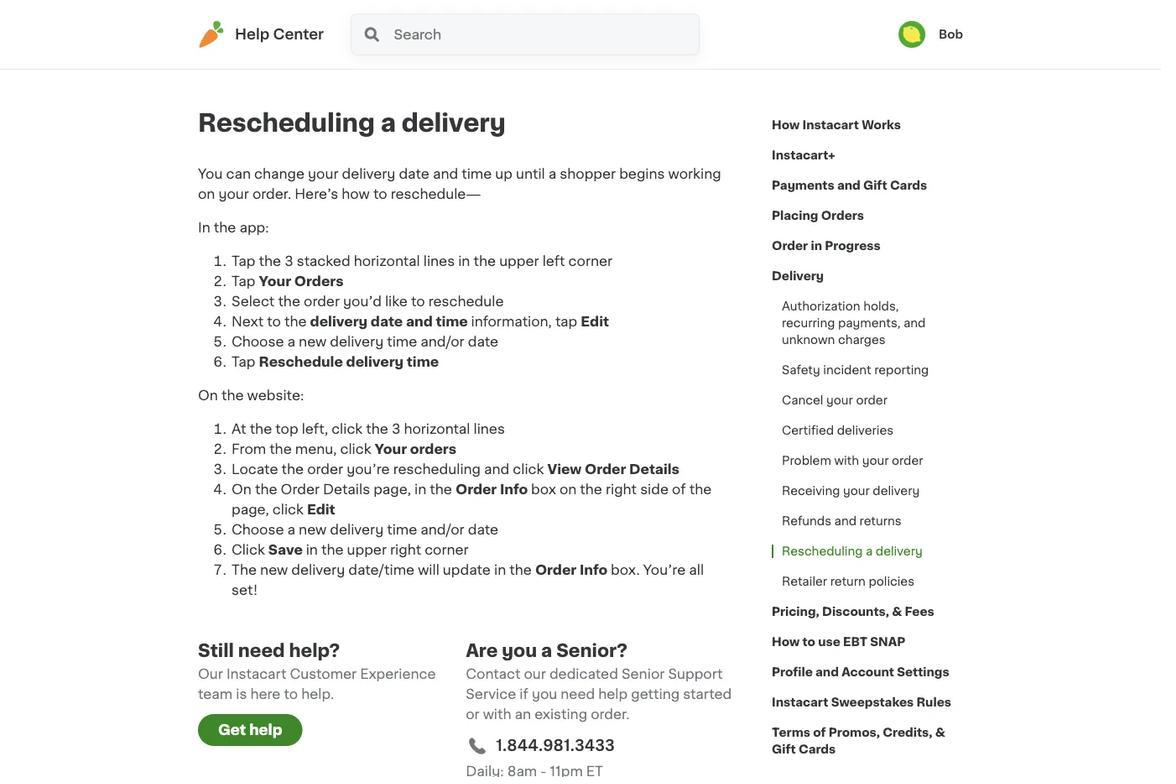 Task type: vqa. For each thing, say whether or not it's contained in the screenshot.
first Buy from the right
no



Task type: locate. For each thing, give the bounding box(es) containing it.
0 horizontal spatial corner
[[425, 543, 469, 557]]

0 horizontal spatial &
[[892, 606, 903, 618]]

rescheduling a delivery up how
[[198, 111, 506, 135]]

instacart up instacart+ link
[[803, 119, 860, 131]]

page, down you're
[[374, 483, 411, 496]]

1 vertical spatial orders
[[295, 274, 344, 288]]

right left side
[[606, 483, 637, 496]]

1 vertical spatial right
[[390, 543, 421, 557]]

0 vertical spatial corner
[[569, 254, 613, 268]]

upper down choose a new delivery time and/or date
[[347, 543, 387, 557]]

your down the deliveries
[[863, 455, 889, 467]]

in
[[198, 221, 210, 234]]

cards down terms
[[799, 744, 836, 755]]

0 vertical spatial choose
[[232, 335, 284, 348]]

box. you're all set!
[[232, 563, 704, 597]]

0 vertical spatial edit
[[581, 315, 609, 328]]

1 vertical spatial on
[[232, 483, 252, 496]]

next to the
[[232, 315, 310, 328]]

experience
[[360, 667, 436, 681]]

upper
[[500, 254, 539, 268], [347, 543, 387, 557]]

order. down 'change'
[[253, 187, 291, 201]]

2 vertical spatial tap
[[232, 355, 256, 369]]

choose up the click on the bottom
[[232, 523, 284, 536]]

details
[[630, 463, 680, 476], [323, 483, 370, 496]]

0 horizontal spatial on
[[198, 389, 218, 402]]

1 horizontal spatial rescheduling a delivery
[[782, 546, 923, 557]]

0 vertical spatial of
[[672, 483, 686, 496]]

to right 'next'
[[267, 315, 281, 328]]

page, up the click on the bottom
[[232, 503, 269, 516]]

order inside at the top left, click the 3 horizontal lines from the menu, click your orders locate the order you're rescheduling and click view order details
[[307, 463, 343, 476]]

to right here on the left
[[284, 687, 298, 701]]

your up select
[[259, 274, 291, 288]]

new up the save
[[299, 523, 327, 536]]

tap
[[232, 254, 256, 268], [232, 274, 256, 288], [232, 355, 256, 369]]

1 vertical spatial 3
[[392, 422, 401, 436]]

0 vertical spatial you
[[502, 642, 537, 659]]

retailer
[[782, 576, 828, 588]]

1 horizontal spatial orders
[[822, 210, 865, 222]]

and up placing orders link
[[838, 180, 861, 191]]

rescheduling a delivery link
[[772, 536, 933, 567]]

1 vertical spatial corner
[[425, 543, 469, 557]]

of right side
[[672, 483, 686, 496]]

0 horizontal spatial with
[[483, 708, 512, 721]]

& left fees
[[892, 606, 903, 618]]

orders down payments and gift cards "link"
[[822, 210, 865, 222]]

on left website: on the left of page
[[198, 389, 218, 402]]

payments
[[772, 180, 835, 191]]

1 horizontal spatial corner
[[569, 254, 613, 268]]

lines inside the tap the 3 stacked horizontal lines in the upper left corner tap your orders select the order you'd like to reschedule
[[424, 254, 455, 268]]

1 vertical spatial upper
[[347, 543, 387, 557]]

order up the deliveries
[[857, 395, 888, 406]]

1 vertical spatial you
[[532, 687, 558, 701]]

3 up 'rescheduling'
[[392, 422, 401, 436]]

update
[[443, 563, 491, 577]]

1 vertical spatial edit
[[307, 503, 335, 516]]

1 vertical spatial info
[[580, 563, 608, 577]]

0 horizontal spatial orders
[[295, 274, 344, 288]]

at
[[232, 422, 246, 436]]

rescheduling up 'change'
[[198, 111, 375, 135]]

the
[[214, 221, 236, 234], [259, 254, 281, 268], [474, 254, 496, 268], [278, 295, 300, 308], [285, 315, 307, 328], [222, 389, 244, 402], [250, 422, 272, 436], [366, 422, 389, 436], [270, 442, 292, 456], [282, 463, 304, 476], [255, 483, 277, 496], [430, 483, 452, 496], [580, 483, 603, 496], [690, 483, 712, 496], [321, 543, 344, 557], [510, 563, 532, 577]]

0 vertical spatial need
[[238, 642, 285, 659]]

0 vertical spatial lines
[[424, 254, 455, 268]]

1 vertical spatial of
[[814, 727, 826, 739]]

help down dedicated
[[599, 687, 628, 701]]

a inside choose a new delivery time and/or date tap reschedule delivery time
[[288, 335, 295, 348]]

1 tap from the top
[[232, 254, 256, 268]]

help
[[599, 687, 628, 701], [249, 723, 282, 737]]

tap up select
[[232, 274, 256, 288]]

lines inside at the top left, click the 3 horizontal lines from the menu, click your orders locate the order you're rescheduling and click view order details
[[474, 422, 505, 436]]

with
[[835, 455, 860, 467], [483, 708, 512, 721]]

need down dedicated
[[561, 687, 595, 701]]

1 horizontal spatial on
[[560, 483, 577, 496]]

order right view
[[585, 463, 627, 476]]

left
[[543, 254, 565, 268]]

order. down dedicated
[[591, 708, 630, 721]]

if
[[520, 687, 529, 701]]

you
[[502, 642, 537, 659], [532, 687, 558, 701]]

0 vertical spatial 3
[[285, 254, 294, 268]]

on inside you can change your delivery date and time up until a shopper begins working on your order. here's how to reschedule—
[[198, 187, 215, 201]]

choose
[[232, 335, 284, 348], [232, 523, 284, 536]]

choose for choose a new delivery time and/or date tap reschedule delivery time
[[232, 335, 284, 348]]

help.
[[302, 687, 334, 701]]

our
[[198, 667, 223, 681]]

and/or for choose a new delivery time and/or date tap reschedule delivery time
[[421, 335, 465, 348]]

0 vertical spatial info
[[500, 483, 528, 496]]

gift down terms
[[772, 744, 796, 755]]

rescheduling
[[198, 111, 375, 135], [782, 546, 863, 557]]

need up here on the left
[[238, 642, 285, 659]]

0 horizontal spatial cards
[[799, 744, 836, 755]]

how for how to use ebt snap
[[772, 636, 800, 648]]

info left box
[[500, 483, 528, 496]]

of right terms
[[814, 727, 826, 739]]

click right the left,
[[332, 422, 363, 436]]

1 horizontal spatial gift
[[864, 180, 888, 191]]

& down rules
[[936, 727, 946, 739]]

order down menu,
[[281, 483, 320, 496]]

1 vertical spatial need
[[561, 687, 595, 701]]

problem with your order link
[[772, 446, 934, 476]]

started
[[683, 687, 732, 701]]

how up 'instacart+'
[[772, 119, 800, 131]]

orders down stacked
[[295, 274, 344, 288]]

new down the save
[[260, 563, 288, 577]]

0 horizontal spatial need
[[238, 642, 285, 659]]

info left box.
[[580, 563, 608, 577]]

your up here's
[[308, 167, 339, 180]]

date down 'information,'
[[468, 335, 499, 348]]

until
[[516, 167, 545, 180]]

1 horizontal spatial on
[[232, 483, 252, 496]]

and/or down box on the right side of the page, click
[[421, 523, 465, 536]]

in down 'rescheduling'
[[415, 483, 427, 496]]

1 horizontal spatial page,
[[374, 483, 411, 496]]

choose inside choose a new delivery time and/or date tap reschedule delivery time
[[232, 335, 284, 348]]

1 horizontal spatial your
[[375, 442, 407, 456]]

promos,
[[829, 727, 881, 739]]

and up order info
[[484, 463, 510, 476]]

tap up on the website:
[[232, 355, 256, 369]]

edit down on the order details page, in the at the left bottom of page
[[307, 503, 335, 516]]

1 horizontal spatial &
[[936, 727, 946, 739]]

cards
[[891, 180, 928, 191], [799, 744, 836, 755]]

instacart inside 'link'
[[772, 697, 829, 708]]

help right get
[[249, 723, 282, 737]]

a inside you can change your delivery date and time up until a shopper begins working on your order. here's how to reschedule—
[[549, 167, 557, 180]]

menu,
[[295, 442, 337, 456]]

0 vertical spatial your
[[259, 274, 291, 288]]

edit right tap
[[581, 315, 609, 328]]

date inside you can change your delivery date and time up until a shopper begins working on your order. here's how to reschedule—
[[399, 167, 430, 180]]

1 horizontal spatial help
[[599, 687, 628, 701]]

new inside choose a new delivery time and/or date tap reschedule delivery time
[[299, 335, 327, 348]]

0 vertical spatial tap
[[232, 254, 256, 268]]

help inside are you a senior? contact our dedicated senior support service if you need help getting started or with an existing order.
[[599, 687, 628, 701]]

0 vertical spatial on
[[198, 187, 215, 201]]

0 vertical spatial horizontal
[[354, 254, 420, 268]]

how up profile
[[772, 636, 800, 648]]

1 vertical spatial gift
[[772, 744, 796, 755]]

1 horizontal spatial cards
[[891, 180, 928, 191]]

Search search field
[[393, 14, 699, 55]]

a
[[381, 111, 396, 135], [549, 167, 557, 180], [288, 335, 295, 348], [288, 523, 295, 536], [866, 546, 873, 557], [541, 642, 553, 659]]

3 inside the tap the 3 stacked horizontal lines in the upper left corner tap your orders select the order you'd like to reschedule
[[285, 254, 294, 268]]

orders
[[410, 442, 457, 456]]

reporting
[[875, 364, 929, 376]]

0 vertical spatial upper
[[500, 254, 539, 268]]

gift down works
[[864, 180, 888, 191]]

0 vertical spatial page,
[[374, 483, 411, 496]]

order
[[304, 295, 340, 308], [857, 395, 888, 406], [892, 455, 924, 467], [307, 463, 343, 476]]

your down problem with your order link
[[844, 485, 870, 497]]

1 horizontal spatial need
[[561, 687, 595, 701]]

your up you're
[[375, 442, 407, 456]]

0 vertical spatial gift
[[864, 180, 888, 191]]

corner up the will at left bottom
[[425, 543, 469, 557]]

horizontal up 'like'
[[354, 254, 420, 268]]

3 tap from the top
[[232, 355, 256, 369]]

retailer return policies link
[[772, 567, 925, 597]]

account
[[842, 667, 895, 678]]

1 horizontal spatial info
[[580, 563, 608, 577]]

new up reschedule
[[299, 335, 327, 348]]

right up the new delivery date/time will update in the order info
[[390, 543, 421, 557]]

0 horizontal spatial edit
[[307, 503, 335, 516]]

2 vertical spatial instacart
[[772, 697, 829, 708]]

existing
[[535, 708, 588, 721]]

on down locate
[[232, 483, 252, 496]]

0 horizontal spatial upper
[[347, 543, 387, 557]]

to inside the tap the 3 stacked horizontal lines in the upper left corner tap your orders select the order you'd like to reschedule
[[411, 295, 425, 308]]

date down 'like'
[[371, 315, 403, 328]]

corner inside the tap the 3 stacked horizontal lines in the upper left corner tap your orders select the order you'd like to reschedule
[[569, 254, 613, 268]]

2 and/or from the top
[[421, 523, 465, 536]]

in up reschedule
[[459, 254, 470, 268]]

you can change your delivery date and time up until a shopper begins working on your order. here's how to reschedule—
[[198, 167, 722, 201]]

0 vertical spatial cards
[[891, 180, 928, 191]]

details inside at the top left, click the 3 horizontal lines from the menu, click your orders locate the order you're rescheduling and click view order details
[[630, 463, 680, 476]]

and inside authorization holds, recurring payments, and unknown charges
[[904, 317, 926, 329]]

on down view
[[560, 483, 577, 496]]

refunds and returns
[[782, 515, 902, 527]]

1 horizontal spatial lines
[[474, 422, 505, 436]]

lines up reschedule
[[424, 254, 455, 268]]

0 horizontal spatial 3
[[285, 254, 294, 268]]

0 horizontal spatial rescheduling
[[198, 111, 375, 135]]

of inside box on the right side of the page, click
[[672, 483, 686, 496]]

right for side
[[606, 483, 637, 496]]

choose a new delivery time and/or date
[[232, 523, 499, 536]]

date up reschedule—
[[399, 167, 430, 180]]

left,
[[302, 422, 328, 436]]

0 vertical spatial right
[[606, 483, 637, 496]]

and
[[433, 167, 458, 180], [838, 180, 861, 191], [406, 315, 433, 328], [904, 317, 926, 329], [484, 463, 510, 476], [835, 515, 857, 527], [816, 667, 839, 678]]

0 horizontal spatial your
[[259, 274, 291, 288]]

all
[[689, 563, 704, 577]]

right inside box on the right side of the page, click
[[606, 483, 637, 496]]

3 inside at the top left, click the 3 horizontal lines from the menu, click your orders locate the order you're rescheduling and click view order details
[[392, 422, 401, 436]]

0 horizontal spatial order.
[[253, 187, 291, 201]]

placing orders
[[772, 210, 865, 222]]

2 choose from the top
[[232, 523, 284, 536]]

you right 'if'
[[532, 687, 558, 701]]

with down "service"
[[483, 708, 512, 721]]

0 vertical spatial new
[[299, 335, 327, 348]]

& inside pricing, discounts, & fees link
[[892, 606, 903, 618]]

choose down 'next'
[[232, 335, 284, 348]]

of
[[672, 483, 686, 496], [814, 727, 826, 739]]

1 choose from the top
[[232, 335, 284, 348]]

details up side
[[630, 463, 680, 476]]

1 vertical spatial instacart
[[227, 667, 287, 681]]

details down you're
[[323, 483, 370, 496]]

0 vertical spatial order.
[[253, 187, 291, 201]]

upper left left at left
[[500, 254, 539, 268]]

order down menu,
[[307, 463, 343, 476]]

and/or down reschedule
[[421, 335, 465, 348]]

help inside get help button
[[249, 723, 282, 737]]

3
[[285, 254, 294, 268], [392, 422, 401, 436]]

discounts,
[[823, 606, 890, 618]]

1 vertical spatial and/or
[[421, 523, 465, 536]]

1 vertical spatial lines
[[474, 422, 505, 436]]

0 vertical spatial details
[[630, 463, 680, 476]]

order.
[[253, 187, 291, 201], [591, 708, 630, 721]]

upper inside the tap the 3 stacked horizontal lines in the upper left corner tap your orders select the order you'd like to reschedule
[[500, 254, 539, 268]]

0 horizontal spatial page,
[[232, 503, 269, 516]]

1.844.981.3433
[[496, 739, 615, 753]]

instacart down profile
[[772, 697, 829, 708]]

cards inside terms of promos, credits, & gift cards
[[799, 744, 836, 755]]

cards down works
[[891, 180, 928, 191]]

of inside terms of promos, credits, & gift cards
[[814, 727, 826, 739]]

orders inside placing orders link
[[822, 210, 865, 222]]

1 vertical spatial cards
[[799, 744, 836, 755]]

horizontal inside at the top left, click the 3 horizontal lines from the menu, click your orders locate the order you're rescheduling and click view order details
[[404, 422, 470, 436]]

0 vertical spatial orders
[[822, 210, 865, 222]]

click up the save
[[273, 503, 304, 516]]

choose for choose a new delivery time and/or date
[[232, 523, 284, 536]]

1 vertical spatial horizontal
[[404, 422, 470, 436]]

date/time
[[349, 563, 415, 577]]

1 vertical spatial with
[[483, 708, 512, 721]]

lines up order info
[[474, 422, 505, 436]]

here
[[251, 687, 281, 701]]

0 horizontal spatial info
[[500, 483, 528, 496]]

reschedule
[[429, 295, 504, 308]]

gift
[[864, 180, 888, 191], [772, 744, 796, 755]]

delivery inside you can change your delivery date and time up until a shopper begins working on your order. here's how to reschedule—
[[342, 167, 396, 180]]

0 horizontal spatial gift
[[772, 744, 796, 755]]

bob link
[[899, 21, 964, 48]]

instacart sweepstakes rules
[[772, 697, 952, 708]]

1 horizontal spatial edit
[[581, 315, 609, 328]]

1 vertical spatial &
[[936, 727, 946, 739]]

0 vertical spatial on
[[198, 389, 218, 402]]

terms
[[772, 727, 811, 739]]

help center link
[[198, 21, 324, 48]]

1 vertical spatial rescheduling a delivery
[[782, 546, 923, 557]]

1 vertical spatial rescheduling
[[782, 546, 863, 557]]

on down you
[[198, 187, 215, 201]]

to right 'like'
[[411, 295, 425, 308]]

1 vertical spatial tap
[[232, 274, 256, 288]]

horizontal up orders
[[404, 422, 470, 436]]

deliveries
[[837, 425, 894, 436]]

rescheduling a delivery up retailer return policies
[[782, 546, 923, 557]]

and/or inside choose a new delivery time and/or date tap reschedule delivery time
[[421, 335, 465, 348]]

instacart up here on the left
[[227, 667, 287, 681]]

1 vertical spatial choose
[[232, 523, 284, 536]]

order down stacked
[[304, 295, 340, 308]]

1 vertical spatial on
[[560, 483, 577, 496]]

1 and/or from the top
[[421, 335, 465, 348]]

are you a senior? contact our dedicated senior support service if you need help getting started or with an existing order.
[[466, 642, 732, 721]]

works
[[862, 119, 901, 131]]

stacked
[[297, 254, 351, 268]]

and/or for choose a new delivery time and/or date
[[421, 523, 465, 536]]

team
[[198, 687, 233, 701]]

1 vertical spatial new
[[299, 523, 327, 536]]

1 vertical spatial order.
[[591, 708, 630, 721]]

to right how
[[373, 187, 387, 201]]

receiving your delivery
[[782, 485, 920, 497]]

corner right left at left
[[569, 254, 613, 268]]

problem
[[782, 455, 832, 467]]

0 vertical spatial rescheduling a delivery
[[198, 111, 506, 135]]

new for choose a new delivery time and/or date tap reschedule delivery time
[[299, 335, 327, 348]]

0 vertical spatial how
[[772, 119, 800, 131]]

1 vertical spatial how
[[772, 636, 800, 648]]

0 vertical spatial help
[[599, 687, 628, 701]]

gift inside payments and gift cards "link"
[[864, 180, 888, 191]]

0 horizontal spatial details
[[323, 483, 370, 496]]

getting
[[631, 687, 680, 701]]

side
[[641, 483, 669, 496]]

1 how from the top
[[772, 119, 800, 131]]

click up box
[[513, 463, 544, 476]]

1 horizontal spatial rescheduling
[[782, 546, 863, 557]]

0 horizontal spatial on
[[198, 187, 215, 201]]

and down receiving your delivery
[[835, 515, 857, 527]]

1 horizontal spatial details
[[630, 463, 680, 476]]

0 vertical spatial and/or
[[421, 335, 465, 348]]

1 vertical spatial your
[[375, 442, 407, 456]]

1 vertical spatial help
[[249, 723, 282, 737]]

2 how from the top
[[772, 636, 800, 648]]

your up certified deliveries link
[[827, 395, 854, 406]]

save
[[268, 543, 303, 557]]

locate
[[232, 463, 278, 476]]

will
[[418, 563, 440, 577]]

settings
[[898, 667, 950, 678]]

box
[[531, 483, 556, 496]]

rescheduling down refunds
[[782, 546, 863, 557]]

with up receiving your delivery
[[835, 455, 860, 467]]

0 horizontal spatial lines
[[424, 254, 455, 268]]

certified deliveries link
[[772, 416, 904, 446]]

1 horizontal spatial 3
[[392, 422, 401, 436]]

1 vertical spatial details
[[323, 483, 370, 496]]

3 left stacked
[[285, 254, 294, 268]]



Task type: describe. For each thing, give the bounding box(es) containing it.
get help
[[218, 723, 282, 737]]

order inside the tap the 3 stacked horizontal lines in the upper left corner tap your orders select the order you'd like to reschedule
[[304, 295, 340, 308]]

your down can
[[219, 187, 249, 201]]

service
[[466, 687, 516, 701]]

certified
[[782, 425, 834, 436]]

in right the save
[[306, 543, 318, 557]]

in inside the tap the 3 stacked horizontal lines in the upper left corner tap your orders select the order you'd like to reschedule
[[459, 254, 470, 268]]

order left box.
[[535, 563, 577, 577]]

and inside at the top left, click the 3 horizontal lines from the menu, click your orders locate the order you're rescheduling and click view order details
[[484, 463, 510, 476]]

date down box on the right side of the page, click
[[468, 523, 499, 536]]

from
[[232, 442, 266, 456]]

here's
[[295, 187, 338, 201]]

ebt
[[844, 636, 868, 648]]

1 horizontal spatial with
[[835, 455, 860, 467]]

how instacart works
[[772, 119, 901, 131]]

to inside still need help? our instacart customer experience team is here to help.
[[284, 687, 298, 701]]

you'd
[[343, 295, 382, 308]]

senior?
[[557, 642, 628, 659]]

and inside "link"
[[838, 180, 861, 191]]

new for choose a new delivery time and/or date
[[299, 523, 327, 536]]

to left use at the right bottom
[[803, 636, 816, 648]]

refunds and returns link
[[772, 506, 912, 536]]

the
[[232, 563, 257, 577]]

order. inside you can change your delivery date and time up until a shopper begins working on your order. here's how to reschedule—
[[253, 187, 291, 201]]

tap
[[556, 315, 578, 328]]

order in progress link
[[772, 231, 881, 261]]

profile and account settings link
[[772, 657, 950, 687]]

cards inside "link"
[[891, 180, 928, 191]]

instacart image
[[198, 21, 225, 48]]

cancel your order
[[782, 395, 888, 406]]

with inside are you a senior? contact our dedicated senior support service if you need help getting started or with an existing order.
[[483, 708, 512, 721]]

begins
[[620, 167, 665, 180]]

0 vertical spatial instacart
[[803, 119, 860, 131]]

dedicated
[[550, 667, 619, 681]]

page, inside box on the right side of the page, click
[[232, 503, 269, 516]]

a inside rescheduling a delivery link
[[866, 546, 873, 557]]

delivery link
[[772, 261, 824, 291]]

gift inside terms of promos, credits, & gift cards
[[772, 744, 796, 755]]

help center
[[235, 27, 324, 42]]

need inside still need help? our instacart customer experience team is here to help.
[[238, 642, 285, 659]]

are
[[466, 642, 498, 659]]

help?
[[289, 642, 340, 659]]

receiving your delivery link
[[772, 476, 930, 506]]

2 tap from the top
[[232, 274, 256, 288]]

order down placing
[[772, 240, 809, 252]]

select
[[232, 295, 275, 308]]

authorization holds, recurring payments, and unknown charges
[[782, 301, 926, 346]]

shopper
[[560, 167, 616, 180]]

need inside are you a senior? contact our dedicated senior support service if you need help getting started or with an existing order.
[[561, 687, 595, 701]]

help
[[235, 27, 270, 42]]

instacart inside still need help? our instacart customer experience team is here to help.
[[227, 667, 287, 681]]

order down the deliveries
[[892, 455, 924, 467]]

date inside choose a new delivery time and/or date tap reschedule delivery time
[[468, 335, 499, 348]]

box.
[[611, 563, 640, 577]]

a inside are you a senior? contact our dedicated senior support service if you need help getting started or with an existing order.
[[541, 642, 553, 659]]

1.844.981.3433 link
[[496, 735, 615, 758]]

horizontal inside the tap the 3 stacked horizontal lines in the upper left corner tap your orders select the order you'd like to reschedule
[[354, 254, 420, 268]]

return
[[831, 576, 866, 588]]

bob
[[939, 29, 964, 40]]

on the order details page, in the
[[232, 483, 456, 496]]

orders inside the tap the 3 stacked horizontal lines in the upper left corner tap your orders select the order you'd like to reschedule
[[295, 274, 344, 288]]

on for on the website:
[[198, 389, 218, 402]]

in right update
[[494, 563, 506, 577]]

0 vertical spatial rescheduling
[[198, 111, 375, 135]]

refunds
[[782, 515, 832, 527]]

authorization
[[782, 301, 861, 312]]

in the app:
[[198, 221, 269, 234]]

click inside box on the right side of the page, click
[[273, 503, 304, 516]]

right for corner
[[390, 543, 421, 557]]

next
[[232, 315, 264, 328]]

how to use ebt snap
[[772, 636, 906, 648]]

your inside the tap the 3 stacked horizontal lines in the upper left corner tap your orders select the order you'd like to reschedule
[[259, 274, 291, 288]]

order down 'rescheduling'
[[456, 483, 497, 496]]

payments and gift cards link
[[772, 170, 928, 201]]

and down 'like'
[[406, 315, 433, 328]]

like
[[385, 295, 408, 308]]

payments and gift cards
[[772, 180, 928, 191]]

top
[[276, 422, 299, 436]]

to inside you can change your delivery date and time up until a shopper begins working on your order. here's how to reschedule—
[[373, 187, 387, 201]]

still
[[198, 642, 234, 659]]

safety incident reporting link
[[772, 355, 940, 385]]

change
[[254, 167, 305, 180]]

terms of promos, credits, & gift cards link
[[772, 718, 964, 765]]

returns
[[860, 515, 902, 527]]

rules
[[917, 697, 952, 708]]

policies
[[869, 576, 915, 588]]

in the upper right corner
[[306, 543, 469, 557]]

click up you're
[[340, 442, 371, 456]]

tap inside choose a new delivery time and/or date tap reschedule delivery time
[[232, 355, 256, 369]]

use
[[819, 636, 841, 648]]

and down use at the right bottom
[[816, 667, 839, 678]]

holds,
[[864, 301, 899, 312]]

time inside you can change your delivery date and time up until a shopper begins working on your order. here's how to reschedule—
[[462, 167, 492, 180]]

instacart+ link
[[772, 140, 836, 170]]

snap
[[871, 636, 906, 648]]

support
[[669, 667, 723, 681]]

click
[[232, 543, 268, 557]]

can
[[226, 167, 251, 180]]

working
[[669, 167, 722, 180]]

authorization holds, recurring payments, and unknown charges link
[[772, 291, 964, 355]]

problem with your order
[[782, 455, 924, 467]]

fees
[[905, 606, 935, 618]]

how
[[342, 187, 370, 201]]

unknown
[[782, 334, 836, 346]]

& inside terms of promos, credits, & gift cards
[[936, 727, 946, 739]]

senior
[[622, 667, 665, 681]]

credits,
[[883, 727, 933, 739]]

website:
[[247, 389, 304, 402]]

order inside at the top left, click the 3 horizontal lines from the menu, click your orders locate the order you're rescheduling and click view order details
[[585, 463, 627, 476]]

the new delivery date/time will update in the order info
[[232, 563, 608, 577]]

is
[[236, 687, 247, 701]]

your inside at the top left, click the 3 horizontal lines from the menu, click your orders locate the order you're rescheduling and click view order details
[[375, 442, 407, 456]]

safety
[[782, 364, 821, 376]]

and inside you can change your delivery date and time up until a shopper begins working on your order. here's how to reschedule—
[[433, 167, 458, 180]]

how for how instacart works
[[772, 119, 800, 131]]

on inside box on the right side of the page, click
[[560, 483, 577, 496]]

app:
[[240, 221, 269, 234]]

placing orders link
[[772, 201, 865, 231]]

get
[[218, 723, 246, 737]]

on for on the order details page, in the
[[232, 483, 252, 496]]

how instacart works link
[[772, 110, 901, 140]]

at the top left, click the 3 horizontal lines from the menu, click your orders locate the order you're rescheduling and click view order details
[[232, 422, 680, 476]]

in down placing orders link
[[811, 240, 823, 252]]

incident
[[824, 364, 872, 376]]

order. inside are you a senior? contact our dedicated senior support service if you need help getting started or with an existing order.
[[591, 708, 630, 721]]

you're
[[644, 563, 686, 577]]

you're
[[347, 463, 390, 476]]

instacart sweepstakes rules link
[[772, 687, 952, 718]]

2 vertical spatial new
[[260, 563, 288, 577]]

certified deliveries
[[782, 425, 894, 436]]

user avatar image
[[899, 21, 926, 48]]



